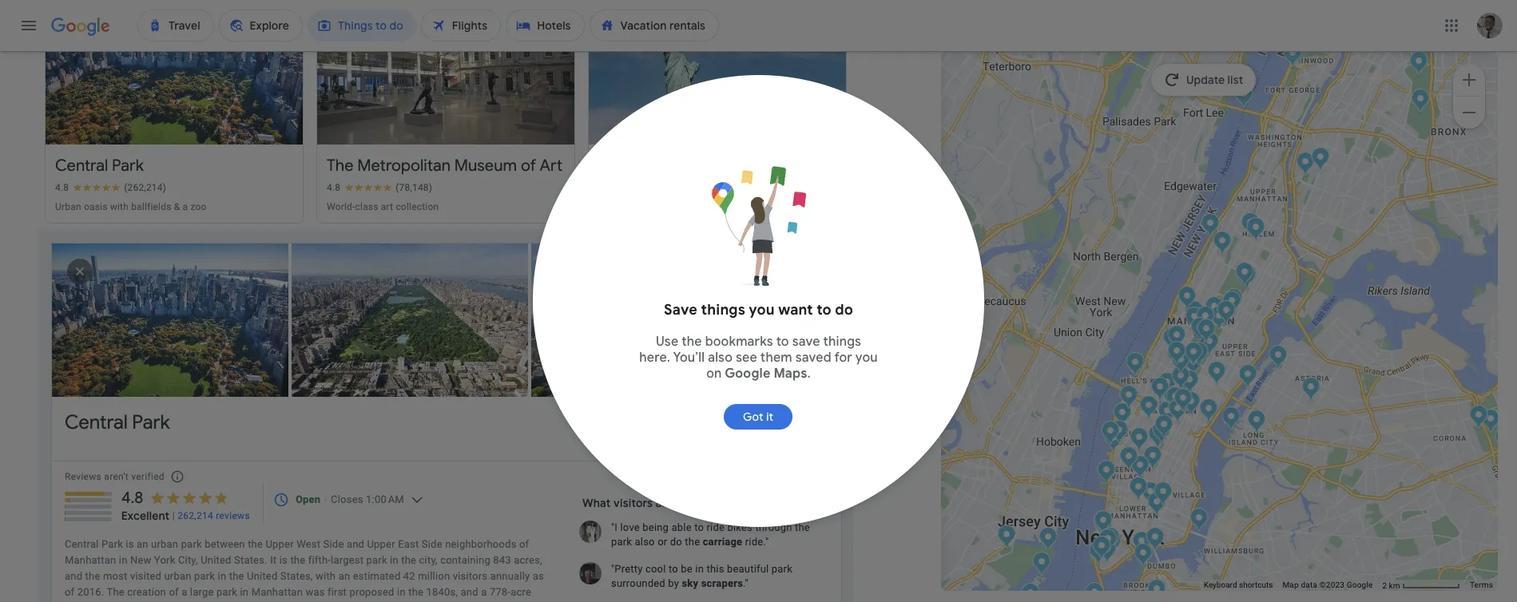Task type: vqa. For each thing, say whether or not it's contained in the screenshot.
the top Los
no



Task type: locate. For each thing, give the bounding box(es) containing it.
0 horizontal spatial side
[[323, 539, 344, 551]]

rockefeller center image
[[1174, 370, 1193, 396]]

the down most
[[107, 587, 125, 599]]

aren't
[[104, 472, 129, 483]]

west
[[297, 539, 321, 551]]

the up states.
[[248, 539, 263, 551]]

in down 42
[[397, 587, 406, 599]]

park down "i
[[611, 537, 632, 549]]

manhattan up most
[[65, 555, 116, 567]]

million
[[418, 571, 450, 583]]

the down 42
[[409, 587, 424, 599]]

central up 4.8 out of 5 stars from 262,214 reviews image
[[55, 156, 108, 176]]

side up the city, at bottom left
[[422, 539, 443, 551]]

on
[[707, 366, 722, 382]]

0 horizontal spatial visitors
[[453, 571, 488, 583]]

urban up 'city,'
[[151, 539, 178, 551]]

oasis
[[84, 202, 108, 213]]

terms link
[[1471, 581, 1494, 590]]

new inside the central park is an urban park between the upper west side and upper east side neighborhoods of manhattan in new york city, united states. it is the fifth-largest park in the city, containing 843 acres, and the most visited urban park in the united states, with an estimated 42 million visitors annually as of 2016. the creation of a large park in manhattan was first proposed in the 1840s, and a 778-a
[[130, 555, 151, 567]]

save for save things you want to do
[[664, 302, 698, 319]]

0 horizontal spatial is
[[126, 539, 134, 551]]

rubin museum of art image
[[1130, 428, 1149, 454]]

things inside use the bookmarks to save things here. you'll also see them saved for you on
[[824, 334, 862, 350]]

update list
[[1187, 73, 1244, 87]]

united nations headquarters image
[[1200, 399, 1218, 425]]

by
[[668, 578, 679, 590]]

united down it
[[247, 571, 278, 583]]

0 horizontal spatial an
[[137, 539, 148, 551]]

park up verified
[[132, 411, 170, 435]]

of
[[521, 156, 537, 176], [519, 539, 529, 551], [65, 587, 75, 599], [169, 587, 179, 599]]

central up 2016.
[[65, 539, 99, 551]]

beautiful
[[727, 564, 769, 576]]

0 horizontal spatial upper
[[266, 539, 294, 551]]

0 vertical spatial urban
[[151, 539, 178, 551]]

google left 2
[[1347, 581, 1374, 590]]

york
[[697, 202, 717, 213], [154, 555, 175, 567]]

save for save
[[784, 422, 810, 437]]

1 horizontal spatial you
[[856, 350, 878, 366]]

belvedere castle image
[[1197, 306, 1215, 332]]

4.8 up urban
[[55, 183, 69, 194]]

2 horizontal spatial and
[[461, 587, 479, 599]]

save right it
[[784, 422, 810, 437]]

park right beautiful at bottom
[[772, 564, 793, 576]]

with down 4.8 out of 5 stars from 262,214 reviews image
[[110, 202, 129, 213]]

4.8
[[55, 183, 69, 194], [327, 183, 341, 194], [121, 489, 143, 509]]

0 vertical spatial united
[[201, 555, 231, 567]]

0 vertical spatial do
[[835, 302, 854, 319]]

in right 'icon'
[[665, 202, 673, 213]]

madison square garden image
[[1140, 396, 1158, 422]]

0 vertical spatial things
[[701, 302, 746, 319]]

1 horizontal spatial also
[[708, 350, 733, 366]]

the right "use"
[[682, 334, 702, 350]]

new york botanical garden image
[[1410, 51, 1428, 78]]

new up visited
[[130, 555, 151, 567]]

visitors up love
[[614, 497, 653, 511]]

sky
[[682, 578, 699, 590]]

0 vertical spatial is
[[126, 539, 134, 551]]

you right "for" on the right of page
[[856, 350, 878, 366]]

a
[[183, 202, 188, 213], [182, 587, 187, 599], [481, 587, 487, 599]]

containing
[[441, 555, 491, 567]]

new york hall of science image
[[1470, 405, 1488, 432]]

and up largest
[[347, 539, 365, 551]]

is
[[126, 539, 134, 551], [280, 555, 288, 567]]

ride."
[[746, 537, 769, 549]]

york left 'city,'
[[154, 555, 175, 567]]

the cathedral church of st. john the divine image
[[1213, 231, 1232, 257]]

also left the see
[[708, 350, 733, 366]]

0 horizontal spatial manhattan
[[65, 555, 116, 567]]

1 horizontal spatial and
[[347, 539, 365, 551]]

urban down 'city,'
[[164, 571, 191, 583]]

chelsea market image
[[1110, 420, 1129, 447]]

side up largest
[[323, 539, 344, 551]]

the up world-
[[327, 156, 354, 176]]

0 vertical spatial central park
[[55, 156, 144, 176]]

use
[[656, 334, 679, 350]]

wollman rink image
[[1185, 342, 1203, 368]]

visitors
[[614, 497, 653, 511], [453, 571, 488, 583]]

save inside button
[[784, 422, 810, 437]]

1 horizontal spatial 4.8
[[121, 489, 143, 509]]

0 horizontal spatial 4.8
[[55, 183, 69, 194]]

1 horizontal spatial with
[[316, 571, 336, 583]]

1 horizontal spatial things
[[824, 334, 862, 350]]

an
[[137, 539, 148, 551], [339, 571, 350, 583]]

0 vertical spatial the
[[327, 156, 354, 176]]

4.8 inside 4.8 out of 5 stars from 262,214 reviews image
[[55, 183, 69, 194]]

you left want
[[749, 302, 775, 319]]

2
[[1383, 582, 1388, 590]]

park up 'city,'
[[181, 539, 202, 551]]

also inside use the bookmarks to save things here. you'll also see them saved for you on
[[708, 350, 733, 366]]

1 vertical spatial visitors
[[453, 571, 488, 583]]

the met cloisters image
[[1284, 43, 1302, 70]]

park up 4.8 out of 5 stars from 262,214 reviews image
[[112, 156, 144, 176]]

new right 'icon'
[[675, 202, 695, 213]]

zoom out map image
[[1460, 103, 1479, 122]]

upper up it
[[266, 539, 294, 551]]

and
[[347, 539, 365, 551], [65, 571, 82, 583], [461, 587, 479, 599]]

0 horizontal spatial york
[[154, 555, 175, 567]]

the museum of modern art image
[[1177, 361, 1196, 388]]

0 horizontal spatial new
[[130, 555, 151, 567]]

0 vertical spatial an
[[137, 539, 148, 551]]

museum of the moving image image
[[1302, 377, 1320, 404]]

1 vertical spatial save
[[784, 422, 810, 437]]

visitors down containing
[[453, 571, 488, 583]]

charging bull image
[[1093, 536, 1111, 563]]

2 vertical spatial park
[[101, 539, 123, 551]]

upper left east
[[367, 539, 395, 551]]

the up 2016.
[[85, 571, 100, 583]]

manhattan bridge image
[[1146, 528, 1165, 554]]

0 horizontal spatial and
[[65, 571, 82, 583]]

262,214 reviews link
[[178, 510, 250, 523]]

0 vertical spatial park
[[112, 156, 144, 176]]

in up most
[[119, 555, 127, 567]]

here.
[[640, 350, 671, 366]]

1 horizontal spatial save
[[784, 422, 810, 437]]

you inside use the bookmarks to save things here. you'll also see them saved for you on
[[856, 350, 878, 366]]

york inside the central park is an urban park between the upper west side and upper east side neighborhoods of manhattan in new york city, united states. it is the fifth-largest park in the city, containing 843 acres, and the most visited urban park in the united states, with an estimated 42 million visitors annually as of 2016. the creation of a large park in manhattan was first proposed in the 1840s, and a 778-a
[[154, 555, 175, 567]]

grand central terminal image
[[1178, 388, 1197, 415]]

class
[[355, 202, 379, 213]]

central park image
[[1205, 297, 1224, 323]]

whitney museum of american art image
[[1105, 428, 1123, 455]]

save things you want to do
[[664, 302, 854, 319]]

0 vertical spatial also
[[708, 350, 733, 366]]

the
[[327, 156, 354, 176], [107, 587, 125, 599]]

flatiron building image
[[1149, 424, 1167, 451]]

as
[[533, 571, 544, 583]]

george washington bridge image
[[1235, 84, 1253, 110]]

sky scrapers ."
[[682, 578, 749, 590]]

an down excellent
[[137, 539, 148, 551]]

1 vertical spatial is
[[280, 555, 288, 567]]

list item
[[52, 244, 292, 398], [292, 244, 532, 398], [532, 244, 771, 398], [771, 244, 1011, 398]]

do right or
[[670, 537, 683, 549]]

and right 1840s,
[[461, 587, 479, 599]]

"i love being able to ride bikes through the park also or do the
[[611, 522, 810, 549]]

with down fifth-
[[316, 571, 336, 583]]

park inside "i love being able to ride bikes through the park also or do the
[[611, 537, 632, 549]]

1 vertical spatial do
[[670, 537, 683, 549]]

0 vertical spatial visitors
[[614, 497, 653, 511]]

new-york historical society image
[[1185, 307, 1204, 333]]

times square image
[[1158, 372, 1177, 399]]

lincoln center for the performing arts image
[[1163, 328, 1181, 354]]

park
[[112, 156, 144, 176], [132, 411, 170, 435], [101, 539, 123, 551]]

(78,148)
[[396, 183, 433, 194]]

new
[[675, 202, 695, 213], [130, 555, 151, 567]]

4 list item from the left
[[771, 244, 1011, 398]]

the metropolitan museum of art
[[327, 156, 563, 176]]

in inside "pretty cool to be in this beautiful park surrounded by
[[696, 564, 704, 576]]

bronx zoo image
[[1412, 89, 1430, 115]]

to left save
[[777, 334, 789, 350]]

the frick collection image
[[1201, 332, 1219, 358]]

park up most
[[101, 539, 123, 551]]

to left "ride"
[[695, 522, 704, 534]]

0 horizontal spatial save
[[664, 302, 698, 319]]

1 vertical spatial new
[[130, 555, 151, 567]]

1 vertical spatial google
[[1347, 581, 1374, 590]]

do up "for" on the right of page
[[835, 302, 854, 319]]

1 vertical spatial things
[[824, 334, 862, 350]]

zoo
[[191, 202, 207, 213]]

being
[[643, 522, 669, 534]]

central park is an urban park between the upper west side and upper east side neighborhoods of manhattan in new york city, united states. it is the fifth-largest park in the city, containing 843 acres, and the most visited urban park in the united states, with an estimated 42 million visitors annually as of 2016. the creation of a large park in manhattan was first proposed in the 1840s, and a 778-a
[[65, 539, 545, 603]]

manhattan down states,
[[251, 587, 303, 599]]

one world observatory image
[[1094, 511, 1113, 537]]

st. patrick's cathedral image
[[1181, 370, 1199, 396]]

neue galerie new york image
[[1217, 301, 1236, 327]]

save
[[793, 334, 821, 350]]

1 upper from the left
[[266, 539, 294, 551]]

of right creation
[[169, 587, 179, 599]]

madame tussauds new york image
[[1151, 377, 1169, 404]]

2 horizontal spatial 4.8
[[327, 183, 341, 194]]

0 horizontal spatial the
[[107, 587, 125, 599]]

2 km
[[1383, 582, 1403, 590]]

the jewish museum image
[[1224, 289, 1243, 315]]

bethesda terrace image
[[1193, 323, 1211, 349]]

save
[[664, 302, 698, 319], [784, 422, 810, 437]]

e 60 st &2 av image
[[1208, 361, 1226, 388]]

park
[[611, 537, 632, 549], [181, 539, 202, 551], [367, 555, 387, 567], [772, 564, 793, 576], [194, 571, 215, 583], [217, 587, 237, 599]]

1 horizontal spatial an
[[339, 571, 350, 583]]

also left or
[[635, 537, 655, 549]]

0 horizontal spatial things
[[701, 302, 746, 319]]

to left be
[[669, 564, 679, 576]]

1 vertical spatial park
[[132, 411, 170, 435]]

upper
[[266, 539, 294, 551], [367, 539, 395, 551]]

google down bookmarks
[[725, 366, 771, 382]]

2 vertical spatial central
[[65, 539, 99, 551]]

map region
[[920, 0, 1518, 603]]

(262,214)
[[124, 183, 166, 194]]

1 vertical spatial the
[[107, 587, 125, 599]]

3 list item from the left
[[532, 244, 771, 398]]

0 vertical spatial new
[[675, 202, 695, 213]]

of left 2016.
[[65, 587, 75, 599]]

the inside use the bookmarks to save things here. you'll also see them saved for you on
[[682, 334, 702, 350]]

1 horizontal spatial united
[[247, 571, 278, 583]]

1 vertical spatial with
[[316, 571, 336, 583]]

maps
[[774, 366, 808, 382]]

4.8 inside 4.8 out of 5 stars from 78,148 reviews image
[[327, 183, 341, 194]]

list
[[1228, 73, 1244, 87]]

liberty science center image
[[997, 525, 1016, 551]]

1 vertical spatial united
[[247, 571, 278, 583]]

museum of arts and design image
[[1167, 344, 1185, 370]]

2 upper from the left
[[367, 539, 395, 551]]

be
[[681, 564, 693, 576]]

1 side from the left
[[323, 539, 344, 551]]

scrapers
[[701, 578, 743, 590]]

of up acres,
[[519, 539, 529, 551]]

0 horizontal spatial also
[[635, 537, 655, 549]]

1 vertical spatial york
[[154, 555, 175, 567]]

in down east
[[390, 555, 399, 567]]

0 horizontal spatial with
[[110, 202, 129, 213]]

1 horizontal spatial upper
[[367, 539, 395, 551]]

ellis island image
[[1033, 552, 1051, 579]]

moma ps1 image
[[1248, 410, 1266, 436]]

fraunces tavern image
[[1098, 540, 1117, 566]]

the bronx museum of the arts image
[[1312, 147, 1330, 173]]

with inside the central park is an urban park between the upper west side and upper east side neighborhoods of manhattan in new york city, united states. it is the fifth-largest park in the city, containing 843 acres, and the most visited urban park in the united states, with an estimated 42 million visitors annually as of 2016. the creation of a large park in manhattan was first proposed in the 1840s, and a 778-a
[[316, 571, 336, 583]]

with
[[110, 202, 129, 213], [316, 571, 336, 583]]

the noguchi museum image
[[1269, 345, 1288, 372]]

0 vertical spatial manhattan
[[65, 555, 116, 567]]

0 horizontal spatial united
[[201, 555, 231, 567]]

madison square park image
[[1153, 420, 1171, 447]]

cooper hewitt, smithsonian design museum image
[[1223, 291, 1241, 317]]

4.8 out of 5 stars from 78,148 reviews image
[[327, 182, 433, 195]]

in down between
[[218, 571, 226, 583]]

museum of ice cream image
[[1129, 477, 1148, 504]]

saved
[[796, 350, 832, 366]]

reviews
[[216, 511, 250, 522]]

0 vertical spatial york
[[697, 202, 717, 213]]

to inside use the bookmarks to save things here. you'll also see them saved for you on
[[777, 334, 789, 350]]

central park up 4.8 out of 5 stars from 262,214 reviews image
[[55, 156, 144, 176]]

central up reviews
[[65, 411, 128, 435]]

262,214
[[178, 511, 213, 522]]

0 horizontal spatial google
[[725, 366, 771, 382]]

1 horizontal spatial manhattan
[[251, 587, 303, 599]]

4.8 up world-
[[327, 183, 341, 194]]

the inside the central park is an urban park between the upper west side and upper east side neighborhoods of manhattan in new york city, united states. it is the fifth-largest park in the city, containing 843 acres, and the most visited urban park in the united states, with an estimated 42 million visitors annually as of 2016. the creation of a large park in manhattan was first proposed in the 1840s, and a 778-a
[[107, 587, 125, 599]]

and up 2016.
[[65, 571, 82, 583]]

riverside park image
[[1201, 213, 1220, 240]]

things right save
[[824, 334, 862, 350]]

the metropolitan museum of art image
[[1210, 306, 1228, 332]]

york left harbor
[[697, 202, 717, 213]]

1 vertical spatial also
[[635, 537, 655, 549]]

km
[[1390, 582, 1401, 590]]

tenement museum image
[[1148, 492, 1166, 519]]

1 horizontal spatial side
[[422, 539, 443, 551]]

4.8 up excellent
[[121, 489, 143, 509]]

things up bookmarks
[[701, 302, 746, 319]]

art
[[381, 202, 393, 213]]

first
[[328, 587, 347, 599]]

0 horizontal spatial do
[[670, 537, 683, 549]]

save up "use"
[[664, 302, 698, 319]]

what visitors are saying
[[583, 497, 711, 511]]

urban oasis with ballfields & a zoo
[[55, 202, 207, 213]]

is right it
[[280, 555, 288, 567]]

united down between
[[201, 555, 231, 567]]

in right be
[[696, 564, 704, 576]]

the
[[682, 334, 702, 350], [795, 522, 810, 534], [685, 537, 700, 549], [248, 539, 263, 551], [290, 555, 306, 567], [401, 555, 417, 567], [85, 571, 100, 583], [229, 571, 244, 583], [409, 587, 424, 599]]

museum of sex image
[[1155, 415, 1173, 441]]

one world trade center image
[[1093, 512, 1112, 538]]

brooklyn bridge park image
[[1134, 544, 1153, 570]]

states,
[[280, 571, 313, 583]]

park inside "pretty cool to be in this beautiful park surrounded by
[[772, 564, 793, 576]]

park up estimated
[[367, 555, 387, 567]]

0 vertical spatial with
[[110, 202, 129, 213]]

an down largest
[[339, 571, 350, 583]]

central park up aren't
[[65, 411, 170, 435]]

1 vertical spatial you
[[856, 350, 878, 366]]

new museum image
[[1141, 482, 1160, 508]]

keyboard shortcuts
[[1204, 581, 1274, 590]]

is down excellent
[[126, 539, 134, 551]]

list
[[52, 244, 1011, 414]]

carriage ride."
[[703, 537, 769, 549]]

united
[[201, 555, 231, 567], [247, 571, 278, 583]]

1 horizontal spatial york
[[697, 202, 717, 213]]

0 vertical spatial you
[[749, 302, 775, 319]]

through
[[756, 522, 793, 534]]

0 vertical spatial save
[[664, 302, 698, 319]]

4.8 out of 5 stars from 262,214 reviews image
[[55, 182, 166, 195]]

you
[[749, 302, 775, 319], [856, 350, 878, 366]]

1 horizontal spatial the
[[327, 156, 354, 176]]

0 vertical spatial central
[[55, 156, 108, 176]]



Task type: describe. For each thing, give the bounding box(es) containing it.
large
[[190, 587, 214, 599]]

new york public library - stephen a. schwarzman building image
[[1166, 387, 1185, 413]]

flushing meadows corona park image
[[1495, 428, 1514, 454]]

ballfields
[[131, 202, 171, 213]]

empire state building image
[[1158, 401, 1177, 428]]

to right want
[[817, 302, 832, 319]]

2016.
[[77, 587, 104, 599]]

to inside "pretty cool to be in this beautiful park surrounded by
[[669, 564, 679, 576]]

central park zoo image
[[1190, 342, 1208, 368]]

or
[[658, 537, 668, 549]]

world-class art collection
[[327, 202, 439, 213]]

brooklyn bridge image
[[1133, 532, 1151, 558]]

1 vertical spatial central park
[[65, 411, 170, 435]]

also inside "i love being able to ride bikes through the park also or do the
[[635, 537, 655, 549]]

"pretty
[[611, 564, 643, 576]]

to inside "i love being able to ride bikes through the park also or do the
[[695, 522, 704, 534]]

1 list item from the left
[[52, 244, 292, 398]]

9/11 memorial & museum image
[[1094, 515, 1113, 541]]

new york stock exchange image
[[1099, 529, 1117, 555]]

"i
[[611, 522, 618, 534]]

the high line image
[[1113, 403, 1132, 429]]

google maps .
[[725, 366, 811, 382]]

0 vertical spatial and
[[347, 539, 365, 551]]

proposed
[[350, 587, 395, 599]]

yankee stadium image
[[1296, 152, 1315, 178]]

0 vertical spatial google
[[725, 366, 771, 382]]

most
[[103, 571, 127, 583]]

got
[[744, 410, 764, 425]]

the down east
[[401, 555, 417, 567]]

carnegie hall image
[[1172, 350, 1190, 376]]

top of the rock image
[[1173, 368, 1191, 395]]

icon
[[643, 202, 662, 213]]

washington square park image
[[1131, 456, 1149, 482]]

verified
[[131, 472, 165, 483]]

park up large
[[194, 571, 215, 583]]

able
[[672, 522, 692, 534]]

1 vertical spatial and
[[65, 571, 82, 583]]

|
[[172, 511, 175, 522]]

bookmarks
[[705, 334, 773, 350]]

zoom in map image
[[1460, 70, 1479, 89]]

urban
[[55, 202, 81, 213]]

metropolitan
[[358, 156, 451, 176]]

1 horizontal spatial is
[[280, 555, 288, 567]]

this
[[707, 564, 725, 576]]

collection
[[396, 202, 439, 213]]

keyboard
[[1204, 581, 1238, 590]]

loeb boathouse image
[[1197, 319, 1216, 345]]

0 horizontal spatial you
[[749, 302, 775, 319]]

them
[[761, 350, 793, 366]]

park inside the central park is an urban park between the upper west side and upper east side neighborhoods of manhattan in new york city, united states. it is the fifth-largest park in the city, containing 843 acres, and the most visited urban park in the united states, with an estimated 42 million visitors annually as of 2016. the creation of a large park in manhattan was first proposed in the 1840s, and a 778-a
[[101, 539, 123, 551]]

american folk art museum image
[[1168, 325, 1186, 352]]

fifth-
[[308, 555, 331, 567]]

2 list item from the left
[[292, 244, 532, 398]]

liberty state park image
[[1039, 528, 1057, 554]]

hudson river park trust image
[[1097, 460, 1116, 487]]

estimated
[[353, 571, 401, 583]]

the battery image
[[1089, 541, 1108, 567]]

keyboard shortcuts button
[[1204, 580, 1274, 592]]

american
[[599, 202, 641, 213]]

4.8 for central park
[[55, 183, 69, 194]]

cool
[[646, 564, 666, 576]]

excellent | 262,214 reviews
[[121, 509, 250, 524]]

778-
[[490, 587, 511, 599]]

federal hall image
[[1101, 528, 1120, 554]]

it
[[270, 555, 277, 567]]

new york transit museum image
[[1148, 579, 1166, 603]]

art
[[540, 156, 563, 176]]

1 horizontal spatial do
[[835, 302, 854, 319]]

1 horizontal spatial google
[[1347, 581, 1374, 590]]

little island image
[[1101, 421, 1120, 448]]

intrepid museum image
[[1126, 352, 1145, 379]]

wall street image
[[1103, 532, 1121, 558]]

bryant park image
[[1164, 386, 1182, 412]]

want
[[779, 302, 813, 319]]

use the bookmarks to save things here. you'll also see them saved for you on
[[640, 334, 878, 382]]

children's museum of manhattan image
[[1178, 286, 1197, 313]]

roosevelt island image
[[1239, 364, 1257, 391]]

the plaza image
[[1185, 352, 1203, 378]]

east
[[398, 539, 419, 551]]

saying
[[676, 497, 711, 511]]

of left art
[[521, 156, 537, 176]]

carriage
[[703, 537, 743, 549]]

vessel image
[[1120, 385, 1138, 412]]

save button
[[754, 417, 822, 442]]

1 vertical spatial an
[[339, 571, 350, 583]]

city,
[[178, 555, 198, 567]]

do inside "i love being able to ride bikes through the park also or do the
[[670, 537, 683, 549]]

got it button
[[724, 398, 793, 437]]

largest
[[331, 555, 364, 567]]

el museo del barrio image
[[1238, 265, 1256, 291]]

the studio museum in harlem image
[[1247, 217, 1265, 244]]

843
[[493, 555, 511, 567]]

1840s,
[[426, 587, 458, 599]]

see
[[736, 350, 758, 366]]

queens museum image
[[1482, 409, 1500, 436]]

solomon r. guggenheim museum image
[[1220, 296, 1239, 322]]

bikes
[[728, 522, 753, 534]]

1 vertical spatial central
[[65, 411, 128, 435]]

the stonewall inn image
[[1120, 447, 1138, 473]]

columbus circle image
[[1168, 341, 1186, 368]]

ride
[[707, 522, 725, 534]]

statue of liberty image
[[1021, 583, 1040, 603]]

visitors inside the central park is an urban park between the upper west side and upper east side neighborhoods of manhattan in new york city, united states. it is the fifth-largest park in the city, containing 843 acres, and the most visited urban park in the united states, with an estimated 42 million visitors annually as of 2016. the creation of a large park in manhattan was first proposed in the 1840s, and a 778-a
[[453, 571, 488, 583]]

surrounded
[[611, 578, 666, 590]]

a left the 778-
[[481, 587, 487, 599]]

2 vertical spatial and
[[461, 587, 479, 599]]

map
[[1283, 581, 1299, 590]]

it
[[767, 410, 774, 425]]

the up states,
[[290, 555, 306, 567]]

for
[[835, 350, 853, 366]]

park right large
[[217, 587, 237, 599]]

1 horizontal spatial new
[[675, 202, 695, 213]]

reviews aren't verified
[[65, 472, 165, 483]]

reviews
[[65, 472, 102, 483]]

1 horizontal spatial visitors
[[614, 497, 653, 511]]

are
[[656, 497, 673, 511]]

world-
[[327, 202, 355, 213]]

summit one vanderbilt image
[[1174, 388, 1193, 415]]

chrysler building image
[[1182, 392, 1201, 418]]

creation
[[127, 587, 166, 599]]

bow bridge image
[[1191, 317, 1209, 344]]

conservatory garden image
[[1236, 262, 1254, 289]]

visited
[[130, 571, 162, 583]]

©2023
[[1320, 581, 1345, 590]]

a left large
[[182, 587, 187, 599]]

4.8 for the metropolitan museum of art
[[327, 183, 341, 194]]

museum
[[455, 156, 517, 176]]

4.8 inside 4.8 out of 5 stars from 262,214 reviews. excellent. element
[[121, 489, 143, 509]]

neighborhoods
[[445, 539, 517, 551]]

katz's delicatessen image
[[1154, 482, 1173, 508]]

2 side from the left
[[422, 539, 443, 551]]

."
[[743, 578, 749, 590]]

1 vertical spatial manhattan
[[251, 587, 303, 599]]

42
[[404, 571, 416, 583]]

you'll
[[673, 350, 705, 366]]

gantry plaza state park image
[[1222, 407, 1240, 433]]

annually
[[490, 571, 530, 583]]

museum of the city of new york image
[[1236, 266, 1255, 293]]

central park element
[[65, 410, 170, 449]]

excellent
[[121, 509, 170, 524]]

harbor
[[719, 202, 750, 213]]

central inside the central park is an urban park between the upper west side and upper east side neighborhoods of manhattan in new york city, united states. it is the fifth-largest park in the city, containing 843 acres, and the most visited urban park in the united states, with an estimated 42 million visitors annually as of 2016. the creation of a large park in manhattan was first proposed in the 1840s, and a 778-a
[[65, 539, 99, 551]]

data
[[1302, 581, 1318, 590]]

update list button
[[1152, 64, 1257, 96]]

4.8 out of 5 stars from 262,214 reviews. excellent. element
[[121, 489, 250, 525]]

acres,
[[514, 555, 542, 567]]

american museum of natural history image
[[1185, 301, 1204, 327]]

apollo theater image
[[1241, 213, 1260, 239]]

the right through at the bottom of the page
[[795, 522, 810, 534]]

a right &
[[183, 202, 188, 213]]

terms
[[1471, 581, 1494, 590]]

the down able
[[685, 537, 700, 549]]

the morgan library & museum image
[[1169, 399, 1187, 425]]

governors island image
[[1085, 583, 1104, 603]]

map data ©2023 google
[[1283, 581, 1374, 590]]

.
[[808, 366, 811, 382]]

in down states.
[[240, 587, 249, 599]]

5th avenue image
[[1144, 446, 1162, 472]]

the down states.
[[229, 571, 244, 583]]

williamsburg bridge image
[[1190, 508, 1208, 535]]

got it
[[744, 410, 774, 425]]

&
[[174, 202, 180, 213]]

1 vertical spatial urban
[[164, 571, 191, 583]]

radio city music hall image
[[1172, 366, 1190, 392]]



